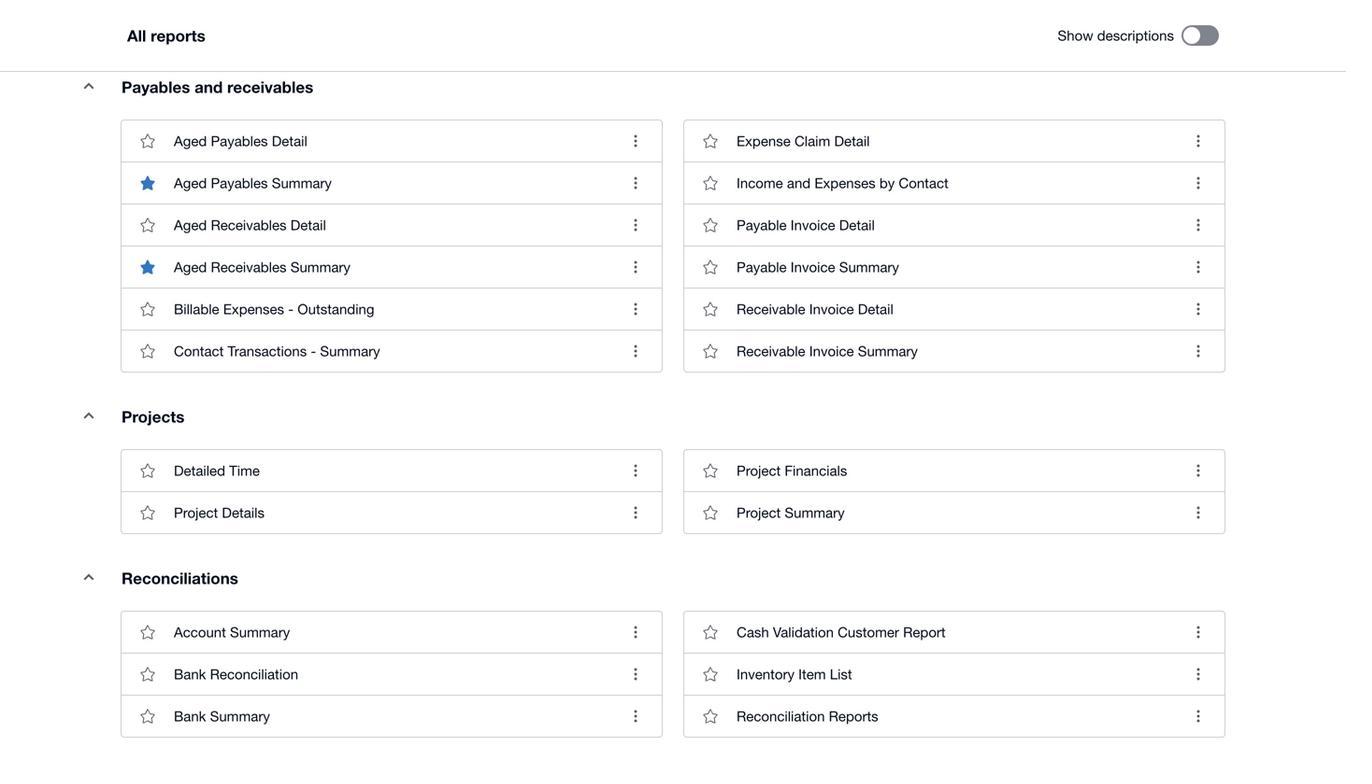 Task type: vqa. For each thing, say whether or not it's contained in the screenshot.
Account Summary link
yes



Task type: describe. For each thing, give the bounding box(es) containing it.
favorite image for bank reconciliation
[[129, 656, 166, 694]]

project details link
[[122, 492, 662, 534]]

aged payables detail
[[174, 133, 307, 149]]

fixed asset reconciliation link
[[122, 0, 662, 42]]

more options image for expense claim detail
[[1180, 122, 1217, 160]]

expand report group image for payables and receivables
[[70, 67, 108, 105]]

favorite image for payable invoice detail
[[692, 207, 729, 244]]

expand report group image for reconciliations
[[70, 559, 108, 596]]

contact transactions - summary
[[174, 343, 380, 359]]

expense claim detail
[[737, 133, 870, 149]]

aged receivables summary link
[[122, 246, 662, 288]]

favorite image for income and expenses by contact
[[692, 165, 729, 202]]

more options image for aged payables detail
[[617, 122, 654, 160]]

receivables for detail
[[211, 217, 287, 233]]

all
[[127, 26, 146, 45]]

0 vertical spatial payables
[[122, 78, 190, 96]]

and for income
[[787, 175, 811, 191]]

time
[[229, 463, 260, 479]]

summary inside payable invoice summary link
[[839, 259, 899, 275]]

payables for aged payables detail
[[211, 133, 268, 149]]

favorite image for inventory item list
[[692, 656, 729, 694]]

bank reconciliation
[[174, 667, 298, 683]]

summary inside "contact transactions - summary" link
[[320, 343, 380, 359]]

summary inside account summary link
[[230, 625, 290, 641]]

more options image for contact transactions - summary
[[617, 333, 654, 370]]

summary inside aged receivables summary link
[[290, 259, 351, 275]]

detail for receivable invoice detail
[[858, 301, 894, 317]]

billable expenses - outstanding link
[[122, 288, 662, 330]]

1 vertical spatial reconciliation
[[210, 667, 298, 683]]

expense
[[737, 133, 791, 149]]

detailed
[[174, 463, 225, 479]]

more options image for project summary
[[1180, 495, 1217, 532]]

more options image for cash validation customer report
[[1180, 614, 1217, 652]]

expand report group image for projects
[[70, 397, 108, 435]]

more options image for receivable invoice detail
[[1180, 291, 1217, 328]]

favorite image for bank summary
[[129, 698, 166, 736]]

and for payables
[[195, 78, 223, 96]]

payable invoice detail
[[737, 217, 875, 233]]

invoice for receivable invoice detail
[[809, 301, 854, 317]]

favorite image for receivable invoice detail
[[692, 291, 729, 328]]

financials
[[785, 463, 847, 479]]

receivables
[[227, 78, 313, 96]]

more options image for billable expenses - outstanding
[[617, 291, 654, 328]]

aged receivables detail
[[174, 217, 326, 233]]

favorite image for project summary
[[692, 495, 729, 532]]

all reports
[[127, 26, 205, 45]]

favorite image for account summary
[[129, 614, 166, 652]]

inventory
[[737, 667, 795, 683]]

detail for payable invoice detail
[[839, 217, 875, 233]]

more options image for receivable invoice summary
[[1180, 333, 1217, 370]]

favorite image for payable invoice summary
[[692, 249, 729, 286]]

show descriptions
[[1058, 27, 1174, 43]]

detail for aged payables detail
[[272, 133, 307, 149]]

summary inside project summary link
[[785, 505, 845, 521]]

receivable for receivable invoice summary
[[737, 343, 806, 359]]

project summary link
[[684, 492, 1225, 534]]

project financials
[[737, 463, 847, 479]]

projects
[[122, 408, 185, 426]]

0 vertical spatial contact
[[899, 175, 949, 191]]

favorite image for contact transactions - summary
[[129, 333, 166, 370]]

claim
[[795, 133, 830, 149]]

0 vertical spatial reconciliation
[[251, 13, 339, 29]]

2 vertical spatial reconciliation
[[737, 709, 825, 725]]

validation
[[773, 625, 834, 641]]

fixed asset reconciliation
[[174, 13, 339, 29]]

more options image for aged receivables summary
[[617, 249, 654, 286]]

favorite image for aged receivables detail
[[129, 207, 166, 244]]

more options image for payable invoice summary
[[1180, 249, 1217, 286]]

aged for aged payables detail
[[174, 133, 207, 149]]

summary inside the bank summary link
[[210, 709, 270, 725]]

more options image for income and expenses by contact
[[1180, 165, 1217, 202]]

item
[[799, 667, 826, 683]]

project for project financials
[[737, 463, 781, 479]]

more options image for aged payables summary
[[617, 165, 654, 202]]

receivables for summary
[[211, 259, 287, 275]]



Task type: locate. For each thing, give the bounding box(es) containing it.
0 horizontal spatial and
[[195, 78, 223, 96]]

favorite image for aged payables detail
[[129, 122, 166, 160]]

favorite image for reconciliation reports
[[692, 698, 729, 736]]

project details
[[174, 505, 265, 521]]

2 payable from the top
[[737, 259, 787, 275]]

favorite image inside detailed time link
[[129, 452, 166, 490]]

more options image inside project financials link
[[1180, 452, 1217, 490]]

remove favorite image
[[129, 165, 166, 202], [129, 249, 166, 286]]

0 vertical spatial expand report group image
[[70, 67, 108, 105]]

0 vertical spatial receivable
[[737, 301, 806, 317]]

details
[[222, 505, 265, 521]]

reports
[[829, 709, 879, 725]]

more options image for project financials
[[1180, 452, 1217, 490]]

reconciliation reports
[[737, 709, 879, 725]]

1 vertical spatial receivables
[[211, 259, 287, 275]]

aged payables summary link
[[122, 162, 662, 204]]

receivables down aged receivables detail
[[211, 259, 287, 275]]

payables down "aged payables detail"
[[211, 175, 268, 191]]

project down project financials
[[737, 505, 781, 521]]

reconciliation down "account summary"
[[210, 667, 298, 683]]

cash validation customer report link
[[684, 612, 1225, 653]]

project up project summary
[[737, 463, 781, 479]]

0 vertical spatial receivables
[[211, 217, 287, 233]]

favorite image for expense claim detail
[[692, 122, 729, 160]]

receivable invoice summary
[[737, 343, 918, 359]]

1 horizontal spatial expenses
[[815, 175, 876, 191]]

receivables
[[211, 217, 287, 233], [211, 259, 287, 275]]

fixed
[[174, 13, 208, 29]]

2 aged from the top
[[174, 175, 207, 191]]

expenses
[[815, 175, 876, 191], [223, 301, 284, 317]]

aged down aged payables summary
[[174, 217, 207, 233]]

1 receivable from the top
[[737, 301, 806, 317]]

detail
[[272, 133, 307, 149], [834, 133, 870, 149], [290, 217, 326, 233], [839, 217, 875, 233], [858, 301, 894, 317]]

invoice for payable invoice summary
[[791, 259, 835, 275]]

aged for aged payables summary
[[174, 175, 207, 191]]

detail inside aged receivables detail link
[[290, 217, 326, 233]]

invoice
[[791, 217, 835, 233], [791, 259, 835, 275], [809, 301, 854, 317], [809, 343, 854, 359]]

favorite image for billable expenses - outstanding
[[129, 291, 166, 328]]

1 horizontal spatial contact
[[899, 175, 949, 191]]

4 favorite image from the top
[[692, 291, 729, 328]]

favorite image inside income and expenses by contact link
[[692, 165, 729, 202]]

1 vertical spatial contact
[[174, 343, 224, 359]]

customer
[[838, 625, 899, 641]]

cash validation customer report
[[737, 625, 946, 641]]

summary down outstanding
[[320, 343, 380, 359]]

detail inside the payable invoice detail link
[[839, 217, 875, 233]]

receivable invoice summary link
[[684, 330, 1225, 372]]

payable
[[737, 217, 787, 233], [737, 259, 787, 275]]

3 aged from the top
[[174, 217, 207, 233]]

more options image for aged receivables detail
[[617, 207, 654, 244]]

summary inside the aged payables summary link
[[272, 175, 332, 191]]

- right the transactions
[[311, 343, 316, 359]]

remove favorite image for aged receivables summary
[[129, 249, 166, 286]]

favorite image inside reconciliation reports link
[[692, 698, 729, 736]]

remove favorite image for aged payables summary
[[129, 165, 166, 202]]

bank summary
[[174, 709, 270, 725]]

more options image inside the payable invoice detail link
[[1180, 207, 1217, 244]]

detail for expense claim detail
[[834, 133, 870, 149]]

favorite image for detailed time
[[129, 452, 166, 490]]

1 remove favorite image from the top
[[129, 165, 166, 202]]

bank down bank reconciliation
[[174, 709, 206, 725]]

more options image inside bank reconciliation link
[[617, 656, 654, 694]]

favorite image
[[129, 122, 166, 160], [692, 122, 729, 160], [129, 207, 166, 244], [129, 291, 166, 328], [129, 333, 166, 370], [692, 333, 729, 370], [129, 452, 166, 490], [692, 452, 729, 490], [129, 495, 166, 532], [692, 495, 729, 532], [129, 614, 166, 652], [692, 614, 729, 652], [129, 656, 166, 694], [129, 698, 166, 736]]

0 vertical spatial and
[[195, 78, 223, 96]]

aged for aged receivables summary
[[174, 259, 207, 275]]

1 bank from the top
[[174, 667, 206, 683]]

1 vertical spatial payables
[[211, 133, 268, 149]]

inventory item list
[[737, 667, 852, 683]]

favorite image inside the payable invoice detail link
[[692, 207, 729, 244]]

and right income
[[787, 175, 811, 191]]

invoice up receivable invoice detail
[[791, 259, 835, 275]]

more options image for account summary
[[617, 614, 654, 652]]

remove favorite image inside the aged payables summary link
[[129, 165, 166, 202]]

aged receivables summary
[[174, 259, 351, 275]]

receivable down payable invoice summary in the right of the page
[[737, 301, 806, 317]]

detail inside receivable invoice detail link
[[858, 301, 894, 317]]

1 favorite image from the top
[[692, 165, 729, 202]]

favorite image inside account summary link
[[129, 614, 166, 652]]

invoice down receivable invoice detail
[[809, 343, 854, 359]]

favorite image for receivable invoice summary
[[692, 333, 729, 370]]

account summary
[[174, 625, 290, 641]]

summary down receivable invoice detail link
[[858, 343, 918, 359]]

-
[[288, 301, 294, 317], [311, 343, 316, 359]]

payable down income
[[737, 217, 787, 233]]

1 vertical spatial remove favorite image
[[129, 249, 166, 286]]

reconciliations
[[122, 569, 238, 588]]

favorite image inside cash validation customer report link
[[692, 614, 729, 652]]

outstanding
[[298, 301, 374, 317]]

project summary
[[737, 505, 845, 521]]

summary
[[272, 175, 332, 191], [290, 259, 351, 275], [839, 259, 899, 275], [320, 343, 380, 359], [858, 343, 918, 359], [785, 505, 845, 521], [230, 625, 290, 641], [210, 709, 270, 725]]

reconciliation
[[251, 13, 339, 29], [210, 667, 298, 683], [737, 709, 825, 725]]

aged payables summary
[[174, 175, 332, 191]]

account summary link
[[122, 612, 662, 653]]

1 payable from the top
[[737, 217, 787, 233]]

detail inside expense claim detail link
[[834, 133, 870, 149]]

invoice up payable invoice summary in the right of the page
[[791, 217, 835, 233]]

favorite image inside project details link
[[129, 495, 166, 532]]

bank for bank reconciliation
[[174, 667, 206, 683]]

favorite image inside expense claim detail link
[[692, 122, 729, 160]]

contact
[[899, 175, 949, 191], [174, 343, 224, 359]]

receivables inside aged receivables summary link
[[211, 259, 287, 275]]

1 horizontal spatial and
[[787, 175, 811, 191]]

project down detailed
[[174, 505, 218, 521]]

favorite image inside bank reconciliation link
[[129, 656, 166, 694]]

summary down financials
[[785, 505, 845, 521]]

1 horizontal spatial -
[[311, 343, 316, 359]]

payables and receivables
[[122, 78, 313, 96]]

payable for payable invoice detail
[[737, 217, 787, 233]]

aged down the payables and receivables
[[174, 133, 207, 149]]

detailed time
[[174, 463, 260, 479]]

aged down "aged payables detail"
[[174, 175, 207, 191]]

descriptions
[[1097, 27, 1174, 43]]

bank
[[174, 667, 206, 683], [174, 709, 206, 725]]

income and expenses by contact link
[[684, 162, 1225, 204]]

reconciliation reports link
[[684, 696, 1225, 738]]

contact down billable
[[174, 343, 224, 359]]

aged receivables detail link
[[122, 204, 662, 246]]

receivable down receivable invoice detail
[[737, 343, 806, 359]]

2 favorite image from the top
[[692, 207, 729, 244]]

bank summary link
[[122, 696, 662, 738]]

1 vertical spatial and
[[787, 175, 811, 191]]

more options image inside the aged payables summary link
[[617, 165, 654, 202]]

1 vertical spatial expenses
[[223, 301, 284, 317]]

invoice for receivable invoice summary
[[809, 343, 854, 359]]

more options image inside aged payables detail link
[[617, 122, 654, 160]]

contact transactions - summary link
[[122, 330, 662, 372]]

payables for aged payables summary
[[211, 175, 268, 191]]

reconciliation right 'asset'
[[251, 13, 339, 29]]

more options image for detailed time
[[617, 452, 654, 490]]

receivable for receivable invoice detail
[[737, 301, 806, 317]]

inventory item list link
[[684, 653, 1225, 696]]

income
[[737, 175, 783, 191]]

project
[[737, 463, 781, 479], [174, 505, 218, 521], [737, 505, 781, 521]]

0 vertical spatial bank
[[174, 667, 206, 683]]

invoice up the receivable invoice summary
[[809, 301, 854, 317]]

summary down bank reconciliation
[[210, 709, 270, 725]]

- for summary
[[311, 343, 316, 359]]

more options image inside expense claim detail link
[[1180, 122, 1217, 160]]

detail up the receivable invoice summary
[[858, 301, 894, 317]]

2 vertical spatial payables
[[211, 175, 268, 191]]

more options image inside inventory item list link
[[1180, 656, 1217, 694]]

2 receivables from the top
[[211, 259, 287, 275]]

3 expand report group image from the top
[[70, 559, 108, 596]]

favorite image inside "contact transactions - summary" link
[[129, 333, 166, 370]]

summary up aged receivables detail
[[272, 175, 332, 191]]

receivable invoice detail link
[[684, 288, 1225, 330]]

summary inside receivable invoice summary link
[[858, 343, 918, 359]]

contact right by
[[899, 175, 949, 191]]

expand report group image
[[70, 67, 108, 105], [70, 397, 108, 435], [70, 559, 108, 596]]

receivable
[[737, 301, 806, 317], [737, 343, 806, 359]]

favorite image inside receivable invoice summary link
[[692, 333, 729, 370]]

2 remove favorite image from the top
[[129, 249, 166, 286]]

more options image for reconciliation reports
[[1180, 698, 1217, 736]]

favorite image inside aged receivables detail link
[[129, 207, 166, 244]]

favorite image inside inventory item list link
[[692, 656, 729, 694]]

0 vertical spatial remove favorite image
[[129, 165, 166, 202]]

reconciliation down inventory item list
[[737, 709, 825, 725]]

4 aged from the top
[[174, 259, 207, 275]]

favorite image for cash validation customer report
[[692, 614, 729, 652]]

detailed time link
[[122, 451, 662, 492]]

income and expenses by contact
[[737, 175, 949, 191]]

0 vertical spatial -
[[288, 301, 294, 317]]

detail for aged receivables detail
[[290, 217, 326, 233]]

bank for bank summary
[[174, 709, 206, 725]]

and down reports at the left top
[[195, 78, 223, 96]]

favorite image for project financials
[[692, 452, 729, 490]]

report
[[903, 625, 946, 641]]

show
[[1058, 27, 1093, 43]]

receivables down aged payables summary
[[211, 217, 287, 233]]

receivables inside aged receivables detail link
[[211, 217, 287, 233]]

project for project details
[[174, 505, 218, 521]]

favorite image
[[692, 165, 729, 202], [692, 207, 729, 244], [692, 249, 729, 286], [692, 291, 729, 328], [692, 656, 729, 694], [692, 698, 729, 736]]

aged payables detail link
[[122, 121, 662, 162]]

more options image
[[617, 122, 654, 160], [1180, 122, 1217, 160], [1180, 165, 1217, 202], [1180, 291, 1217, 328], [1180, 452, 1217, 490], [617, 656, 654, 694]]

favorite image inside project financials link
[[692, 452, 729, 490]]

invoice for payable invoice detail
[[791, 217, 835, 233]]

payable invoice detail link
[[684, 204, 1225, 246]]

6 favorite image from the top
[[692, 698, 729, 736]]

detail down income and expenses by contact
[[839, 217, 875, 233]]

- up contact transactions - summary
[[288, 301, 294, 317]]

list
[[830, 667, 852, 683]]

expenses down aged receivables summary
[[223, 301, 284, 317]]

summary up receivable invoice detail
[[839, 259, 899, 275]]

2 vertical spatial expand report group image
[[70, 559, 108, 596]]

billable
[[174, 301, 219, 317]]

asset
[[212, 13, 247, 29]]

1 vertical spatial payable
[[737, 259, 787, 275]]

2 bank from the top
[[174, 709, 206, 725]]

project financials link
[[684, 451, 1225, 492]]

more options image
[[617, 165, 654, 202], [617, 207, 654, 244], [1180, 207, 1217, 244], [617, 249, 654, 286], [1180, 249, 1217, 286], [617, 291, 654, 328], [617, 333, 654, 370], [1180, 333, 1217, 370], [617, 452, 654, 490], [617, 495, 654, 532], [1180, 495, 1217, 532], [617, 614, 654, 652], [1180, 614, 1217, 652], [1180, 656, 1217, 694], [617, 698, 654, 736], [1180, 698, 1217, 736]]

favorite image inside the bank summary link
[[129, 698, 166, 736]]

expense claim detail link
[[684, 121, 1225, 162]]

aged up billable
[[174, 259, 207, 275]]

favorite image inside project summary link
[[692, 495, 729, 532]]

favorite image inside receivable invoice detail link
[[692, 291, 729, 328]]

1 aged from the top
[[174, 133, 207, 149]]

aged
[[174, 133, 207, 149], [174, 175, 207, 191], [174, 217, 207, 233], [174, 259, 207, 275]]

1 receivables from the top
[[211, 217, 287, 233]]

favorite image inside billable expenses - outstanding link
[[129, 291, 166, 328]]

more options image inside aged receivables summary link
[[617, 249, 654, 286]]

summary up outstanding
[[290, 259, 351, 275]]

more options image for payable invoice detail
[[1180, 207, 1217, 244]]

detail up aged payables summary
[[272, 133, 307, 149]]

more options image inside payable invoice summary link
[[1180, 249, 1217, 286]]

1 vertical spatial bank
[[174, 709, 206, 725]]

payable invoice summary link
[[684, 246, 1225, 288]]

expenses left by
[[815, 175, 876, 191]]

1 vertical spatial -
[[311, 343, 316, 359]]

3 favorite image from the top
[[692, 249, 729, 286]]

billable expenses - outstanding
[[174, 301, 374, 317]]

receivable invoice detail
[[737, 301, 894, 317]]

summary up bank reconciliation
[[230, 625, 290, 641]]

1 expand report group image from the top
[[70, 67, 108, 105]]

1 vertical spatial receivable
[[737, 343, 806, 359]]

favorite image inside payable invoice summary link
[[692, 249, 729, 286]]

0 horizontal spatial contact
[[174, 343, 224, 359]]

project for project summary
[[737, 505, 781, 521]]

5 favorite image from the top
[[692, 656, 729, 694]]

more options image for inventory item list
[[1180, 656, 1217, 694]]

- for outstanding
[[288, 301, 294, 317]]

aged for aged receivables detail
[[174, 217, 207, 233]]

0 horizontal spatial -
[[288, 301, 294, 317]]

favorite image for project details
[[129, 495, 166, 532]]

account
[[174, 625, 226, 641]]

detail right claim
[[834, 133, 870, 149]]

and
[[195, 78, 223, 96], [787, 175, 811, 191]]

more options image for bank summary
[[617, 698, 654, 736]]

0 vertical spatial expenses
[[815, 175, 876, 191]]

transactions
[[228, 343, 307, 359]]

detail up aged receivables summary
[[290, 217, 326, 233]]

detail inside aged payables detail link
[[272, 133, 307, 149]]

more options image for bank reconciliation
[[617, 656, 654, 694]]

2 receivable from the top
[[737, 343, 806, 359]]

payables up aged payables summary
[[211, 133, 268, 149]]

cash
[[737, 625, 769, 641]]

bank down account
[[174, 667, 206, 683]]

more options image inside reconciliation reports link
[[1180, 698, 1217, 736]]

more options image for project details
[[617, 495, 654, 532]]

reports
[[151, 26, 205, 45]]

payables
[[122, 78, 190, 96], [211, 133, 268, 149], [211, 175, 268, 191]]

bank reconciliation link
[[122, 653, 662, 696]]

payable invoice summary
[[737, 259, 899, 275]]

0 vertical spatial payable
[[737, 217, 787, 233]]

favorite image inside aged payables detail link
[[129, 122, 166, 160]]

payable down payable invoice detail
[[737, 259, 787, 275]]

0 horizontal spatial expenses
[[223, 301, 284, 317]]

2 expand report group image from the top
[[70, 397, 108, 435]]

by
[[880, 175, 895, 191]]

payable for payable invoice summary
[[737, 259, 787, 275]]

remove favorite image inside aged receivables summary link
[[129, 249, 166, 286]]

payables down all reports
[[122, 78, 190, 96]]

1 vertical spatial expand report group image
[[70, 397, 108, 435]]



